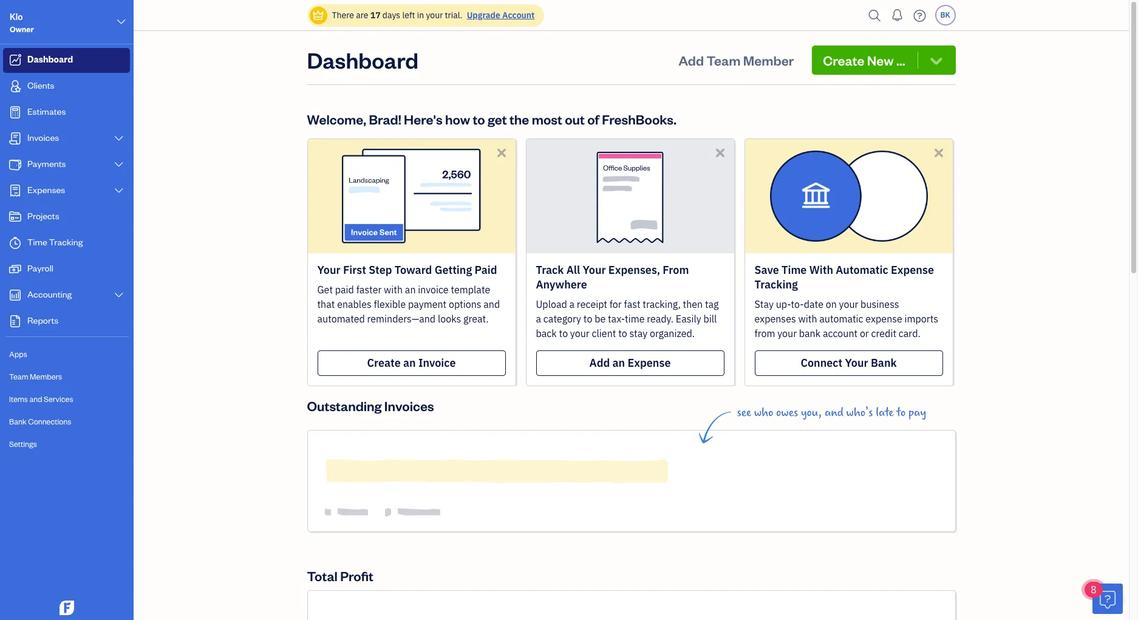 Task type: locate. For each thing, give the bounding box(es) containing it.
report image
[[8, 315, 22, 327]]

create left new
[[823, 52, 865, 69]]

1 horizontal spatial team
[[707, 52, 741, 69]]

apps link
[[3, 344, 130, 365]]

flexible
[[374, 298, 406, 310]]

0 vertical spatial create
[[823, 52, 865, 69]]

4 chevron large down image from the top
[[113, 290, 125, 300]]

tracking inside main element
[[49, 236, 83, 248]]

0 vertical spatial time
[[27, 236, 47, 248]]

stay
[[755, 298, 774, 310]]

bank connections link
[[3, 411, 130, 433]]

1 vertical spatial create
[[367, 356, 401, 370]]

outstanding invoices
[[307, 397, 434, 414]]

0 horizontal spatial with
[[384, 284, 403, 296]]

and right items
[[29, 394, 42, 404]]

payment
[[408, 298, 447, 310]]

2 chevron large down image from the top
[[113, 160, 125, 170]]

1 vertical spatial add
[[590, 356, 610, 370]]

your up get
[[317, 263, 341, 277]]

with up bank
[[799, 313, 818, 325]]

invoices down create an invoice link
[[385, 397, 434, 414]]

1 horizontal spatial time
[[782, 263, 807, 277]]

expense down stay
[[628, 356, 671, 370]]

a
[[570, 298, 575, 310], [536, 313, 541, 325]]

your down 'or' on the right
[[845, 356, 869, 370]]

automatic
[[820, 313, 864, 325]]

1 vertical spatial time
[[782, 263, 807, 277]]

chevron large down image inside payments link
[[113, 160, 125, 170]]

8
[[1091, 584, 1097, 596]]

dashboard down are
[[307, 46, 419, 74]]

tracking down save
[[755, 278, 798, 292]]

reports
[[27, 315, 58, 326]]

chevron large down image down invoices link
[[113, 160, 125, 170]]

1 horizontal spatial tracking
[[755, 278, 798, 292]]

with
[[384, 284, 403, 296], [799, 313, 818, 325]]

add inside button
[[679, 52, 704, 69]]

3 chevron large down image from the top
[[113, 186, 125, 196]]

1 horizontal spatial expense
[[891, 263, 934, 277]]

apps
[[9, 349, 27, 359]]

invoices down estimates
[[27, 132, 59, 143]]

1 horizontal spatial dismiss image
[[932, 146, 946, 160]]

1 vertical spatial with
[[799, 313, 818, 325]]

fast
[[624, 298, 641, 310]]

invoice
[[418, 284, 449, 296]]

0 horizontal spatial team
[[9, 372, 28, 382]]

go to help image
[[910, 6, 930, 25]]

owes
[[776, 406, 799, 420]]

1 chevron large down image from the top
[[113, 134, 125, 143]]

a up category at the bottom
[[570, 298, 575, 310]]

chevron large down image down estimates link
[[113, 134, 125, 143]]

create new … button
[[812, 46, 956, 75]]

0 horizontal spatial and
[[29, 394, 42, 404]]

your right in
[[426, 10, 443, 21]]

an left invoice
[[403, 356, 416, 370]]

see
[[737, 406, 752, 420]]

1 vertical spatial a
[[536, 313, 541, 325]]

connect your bank link
[[755, 351, 943, 376]]

a up back
[[536, 313, 541, 325]]

1 horizontal spatial dashboard
[[307, 46, 419, 74]]

an
[[405, 284, 416, 296], [403, 356, 416, 370], [613, 356, 625, 370]]

8 button
[[1085, 582, 1123, 614]]

dashboard up clients
[[27, 53, 73, 65]]

0 vertical spatial team
[[707, 52, 741, 69]]

reports link
[[3, 309, 130, 334]]

track all your expenses, from anywhere
[[536, 263, 689, 292]]

save time with automatic expense tracking
[[755, 263, 934, 292]]

1 horizontal spatial your
[[583, 263, 606, 277]]

add for add an expense
[[590, 356, 610, 370]]

expense inside save time with automatic expense tracking
[[891, 263, 934, 277]]

payment image
[[8, 159, 22, 171]]

of
[[588, 111, 600, 128]]

or
[[860, 327, 869, 340]]

total profit
[[307, 567, 374, 585]]

0 horizontal spatial dismiss image
[[714, 146, 728, 160]]

client image
[[8, 80, 22, 92]]

clients
[[27, 80, 54, 91]]

your down category at the bottom
[[570, 327, 590, 340]]

0 horizontal spatial add
[[590, 356, 610, 370]]

toward
[[395, 263, 432, 277]]

team up items
[[9, 372, 28, 382]]

automatic
[[836, 263, 889, 277]]

project image
[[8, 211, 22, 223]]

and up great.
[[484, 298, 500, 310]]

category
[[544, 313, 582, 325]]

1 vertical spatial tracking
[[755, 278, 798, 292]]

with up the flexible at the left
[[384, 284, 403, 296]]

to down category at the bottom
[[559, 327, 568, 340]]

time
[[27, 236, 47, 248], [782, 263, 807, 277]]

from
[[755, 327, 776, 340]]

payments
[[27, 158, 66, 170]]

2 dismiss image from the left
[[932, 146, 946, 160]]

0 horizontal spatial expense
[[628, 356, 671, 370]]

0 horizontal spatial create
[[367, 356, 401, 370]]

paid
[[335, 284, 354, 296]]

dismiss image for save time with automatic expense tracking
[[932, 146, 946, 160]]

1 horizontal spatial add
[[679, 52, 704, 69]]

team members
[[9, 372, 62, 382]]

1 horizontal spatial invoices
[[385, 397, 434, 414]]

time left with
[[782, 263, 807, 277]]

bank
[[799, 327, 821, 340]]

time right the timer image
[[27, 236, 47, 248]]

an down client
[[613, 356, 625, 370]]

with
[[810, 263, 834, 277]]

0 horizontal spatial invoices
[[27, 132, 59, 143]]

0 vertical spatial a
[[570, 298, 575, 310]]

17
[[370, 10, 381, 21]]

your inside upload a receipt for fast tracking, then tag a category to be tax-time ready. easily bill back to your client to stay organized.
[[570, 327, 590, 340]]

1 horizontal spatial bank
[[871, 356, 897, 370]]

and right you,
[[825, 406, 844, 420]]

for
[[610, 298, 622, 310]]

1 horizontal spatial and
[[484, 298, 500, 310]]

bk
[[941, 10, 951, 19]]

1 vertical spatial team
[[9, 372, 28, 382]]

who
[[755, 406, 774, 420]]

an inside get paid faster with an invoice template that enables flexible payment options and automated reminders—and looks great.
[[405, 284, 416, 296]]

bill
[[704, 313, 717, 325]]

tracking down projects link
[[49, 236, 83, 248]]

invoices
[[27, 132, 59, 143], [385, 397, 434, 414]]

chevron large down image
[[116, 15, 127, 29]]

dismiss image
[[714, 146, 728, 160], [932, 146, 946, 160]]

bank down items
[[9, 417, 27, 427]]

profit
[[340, 567, 374, 585]]

on
[[826, 298, 837, 310]]

chevron large down image inside invoices link
[[113, 134, 125, 143]]

klo
[[10, 11, 23, 22]]

left
[[402, 10, 415, 21]]

1 vertical spatial and
[[29, 394, 42, 404]]

chevron large down image for invoices
[[113, 134, 125, 143]]

0 horizontal spatial dashboard
[[27, 53, 73, 65]]

faster
[[356, 284, 382, 296]]

outstanding
[[307, 397, 382, 414]]

estimate image
[[8, 106, 22, 118]]

1 vertical spatial invoices
[[385, 397, 434, 414]]

total
[[307, 567, 338, 585]]

0 horizontal spatial time
[[27, 236, 47, 248]]

to left pay
[[897, 406, 906, 420]]

1 dismiss image from the left
[[714, 146, 728, 160]]

invoices inside main element
[[27, 132, 59, 143]]

0 vertical spatial expense
[[891, 263, 934, 277]]

your
[[317, 263, 341, 277], [583, 263, 606, 277], [845, 356, 869, 370]]

welcome,
[[307, 111, 366, 128]]

account
[[503, 10, 535, 21]]

0 horizontal spatial tracking
[[49, 236, 83, 248]]

bank down credit
[[871, 356, 897, 370]]

create inside dropdown button
[[823, 52, 865, 69]]

chevron large down image
[[113, 134, 125, 143], [113, 160, 125, 170], [113, 186, 125, 196], [113, 290, 125, 300]]

2 vertical spatial and
[[825, 406, 844, 420]]

pay
[[909, 406, 927, 420]]

0 horizontal spatial bank
[[9, 417, 27, 427]]

create up outstanding invoices
[[367, 356, 401, 370]]

services
[[44, 394, 73, 404]]

expense up "business"
[[891, 263, 934, 277]]

bank
[[871, 356, 897, 370], [9, 417, 27, 427]]

estimates link
[[3, 100, 130, 125]]

create
[[823, 52, 865, 69], [367, 356, 401, 370]]

your right all
[[583, 263, 606, 277]]

main element
[[0, 0, 164, 620]]

0 vertical spatial with
[[384, 284, 403, 296]]

add
[[679, 52, 704, 69], [590, 356, 610, 370]]

see who owes you, and who's late to pay
[[737, 406, 927, 420]]

1 horizontal spatial create
[[823, 52, 865, 69]]

team left member
[[707, 52, 741, 69]]

clients link
[[3, 74, 130, 99]]

an for paid
[[403, 356, 416, 370]]

projects link
[[3, 205, 130, 230]]

0 vertical spatial add
[[679, 52, 704, 69]]

an down toward
[[405, 284, 416, 296]]

there
[[332, 10, 354, 21]]

2 horizontal spatial your
[[845, 356, 869, 370]]

chevron large down image down payroll link at the left
[[113, 290, 125, 300]]

0 vertical spatial and
[[484, 298, 500, 310]]

0 vertical spatial bank
[[871, 356, 897, 370]]

0 vertical spatial tracking
[[49, 236, 83, 248]]

time tracking
[[27, 236, 83, 248]]

payroll link
[[3, 257, 130, 282]]

who's
[[847, 406, 873, 420]]

0 vertical spatial invoices
[[27, 132, 59, 143]]

invoice image
[[8, 132, 22, 145]]

1 vertical spatial bank
[[9, 417, 27, 427]]

1 horizontal spatial with
[[799, 313, 818, 325]]

resource center badge image
[[1093, 584, 1123, 614]]

chevron large down image down payments link
[[113, 186, 125, 196]]

looks
[[438, 313, 461, 325]]

template
[[451, 284, 490, 296]]



Task type: vqa. For each thing, say whether or not it's contained in the screenshot.
Paid
yes



Task type: describe. For each thing, give the bounding box(es) containing it.
the
[[510, 111, 529, 128]]

your up automatic
[[839, 298, 859, 310]]

1 vertical spatial expense
[[628, 356, 671, 370]]

an for anywhere
[[613, 356, 625, 370]]

here's
[[404, 111, 443, 128]]

team inside 'link'
[[9, 372, 28, 382]]

automated
[[317, 313, 365, 325]]

with inside stay up-to-date on your business expenses with automatic expense imports from your bank account or credit card.
[[799, 313, 818, 325]]

expense image
[[8, 185, 22, 197]]

payments link
[[3, 153, 130, 177]]

add an expense
[[590, 356, 671, 370]]

tracking inside save time with automatic expense tracking
[[755, 278, 798, 292]]

organized.
[[650, 327, 695, 340]]

connect
[[801, 356, 843, 370]]

to left get
[[473, 111, 485, 128]]

to-
[[791, 298, 804, 310]]

dashboard image
[[8, 54, 22, 66]]

0 horizontal spatial your
[[317, 263, 341, 277]]

dismiss image for track all your expenses, from anywhere
[[714, 146, 728, 160]]

notifications image
[[888, 3, 907, 27]]

timer image
[[8, 237, 22, 249]]

most
[[532, 111, 563, 128]]

and inside main element
[[29, 394, 42, 404]]

upload
[[536, 298, 567, 310]]

klo owner
[[10, 11, 34, 34]]

your inside track all your expenses, from anywhere
[[583, 263, 606, 277]]

bk button
[[935, 5, 956, 26]]

to left be at the right
[[584, 313, 593, 325]]

money image
[[8, 263, 22, 275]]

new
[[868, 52, 894, 69]]

tag
[[705, 298, 719, 310]]

step
[[369, 263, 392, 277]]

projects
[[27, 210, 59, 222]]

in
[[417, 10, 424, 21]]

how
[[445, 111, 470, 128]]

chevron large down image for payments
[[113, 160, 125, 170]]

bank connections
[[9, 417, 71, 427]]

freshbooks image
[[57, 601, 77, 615]]

account
[[823, 327, 858, 340]]

save
[[755, 263, 779, 277]]

chart image
[[8, 289, 22, 301]]

welcome, brad! here's how to get the most out of freshbooks.
[[307, 111, 677, 128]]

your down expenses
[[778, 327, 797, 340]]

0 horizontal spatial a
[[536, 313, 541, 325]]

dashboard link
[[3, 48, 130, 73]]

getting
[[435, 263, 472, 277]]

search image
[[866, 6, 885, 25]]

tracking,
[[643, 298, 681, 310]]

trial.
[[445, 10, 463, 21]]

chevron large down image for expenses
[[113, 186, 125, 196]]

upgrade account link
[[465, 10, 535, 21]]

up-
[[776, 298, 791, 310]]

get
[[317, 284, 333, 296]]

days
[[383, 10, 400, 21]]

estimates
[[27, 106, 66, 117]]

anywhere
[[536, 278, 587, 292]]

items
[[9, 394, 28, 404]]

paid
[[475, 263, 497, 277]]

that
[[317, 298, 335, 310]]

items and services link
[[3, 389, 130, 410]]

2 horizontal spatial and
[[825, 406, 844, 420]]

with inside get paid faster with an invoice template that enables flexible payment options and automated reminders—and looks great.
[[384, 284, 403, 296]]

payroll
[[27, 262, 53, 274]]

you,
[[801, 406, 822, 420]]

add team member
[[679, 52, 794, 69]]

create for create an invoice
[[367, 356, 401, 370]]

then
[[683, 298, 703, 310]]

upgrade
[[467, 10, 501, 21]]

your first step toward getting paid
[[317, 263, 497, 277]]

dashboard inside dashboard link
[[27, 53, 73, 65]]

out
[[565, 111, 585, 128]]

imports
[[905, 313, 939, 325]]

create an invoice
[[367, 356, 456, 370]]

owner
[[10, 24, 34, 34]]

first
[[343, 263, 366, 277]]

time inside save time with automatic expense tracking
[[782, 263, 807, 277]]

crown image
[[312, 9, 325, 22]]

to left stay
[[619, 327, 627, 340]]

…
[[897, 52, 906, 69]]

create new …
[[823, 52, 906, 69]]

chevrondown image
[[928, 52, 945, 69]]

freshbooks.
[[602, 111, 677, 128]]

get
[[488, 111, 507, 128]]

bank inside main element
[[9, 417, 27, 427]]

time inside main element
[[27, 236, 47, 248]]

upload a receipt for fast tracking, then tag a category to be tax-time ready. easily bill back to your client to stay organized.
[[536, 298, 719, 340]]

invoice
[[419, 356, 456, 370]]

options
[[449, 298, 482, 310]]

reminders—and
[[367, 313, 436, 325]]

chevron large down image for accounting
[[113, 290, 125, 300]]

create for create new …
[[823, 52, 865, 69]]

and inside get paid faster with an invoice template that enables flexible payment options and automated reminders—and looks great.
[[484, 298, 500, 310]]

accounting link
[[3, 283, 130, 308]]

expenses link
[[3, 179, 130, 204]]

dismiss image
[[495, 146, 509, 160]]

easily
[[676, 313, 702, 325]]

add team member button
[[668, 46, 805, 75]]

brad!
[[369, 111, 401, 128]]

add an expense link
[[536, 351, 725, 376]]

team inside button
[[707, 52, 741, 69]]

late
[[876, 406, 894, 420]]

from
[[663, 263, 689, 277]]

business
[[861, 298, 900, 310]]

ready.
[[647, 313, 674, 325]]

accounting
[[27, 289, 72, 300]]

settings link
[[3, 434, 130, 455]]

items and services
[[9, 394, 73, 404]]

add for add team member
[[679, 52, 704, 69]]

connect your bank
[[801, 356, 897, 370]]

time tracking link
[[3, 231, 130, 256]]

time
[[625, 313, 645, 325]]

be
[[595, 313, 606, 325]]

1 horizontal spatial a
[[570, 298, 575, 310]]



